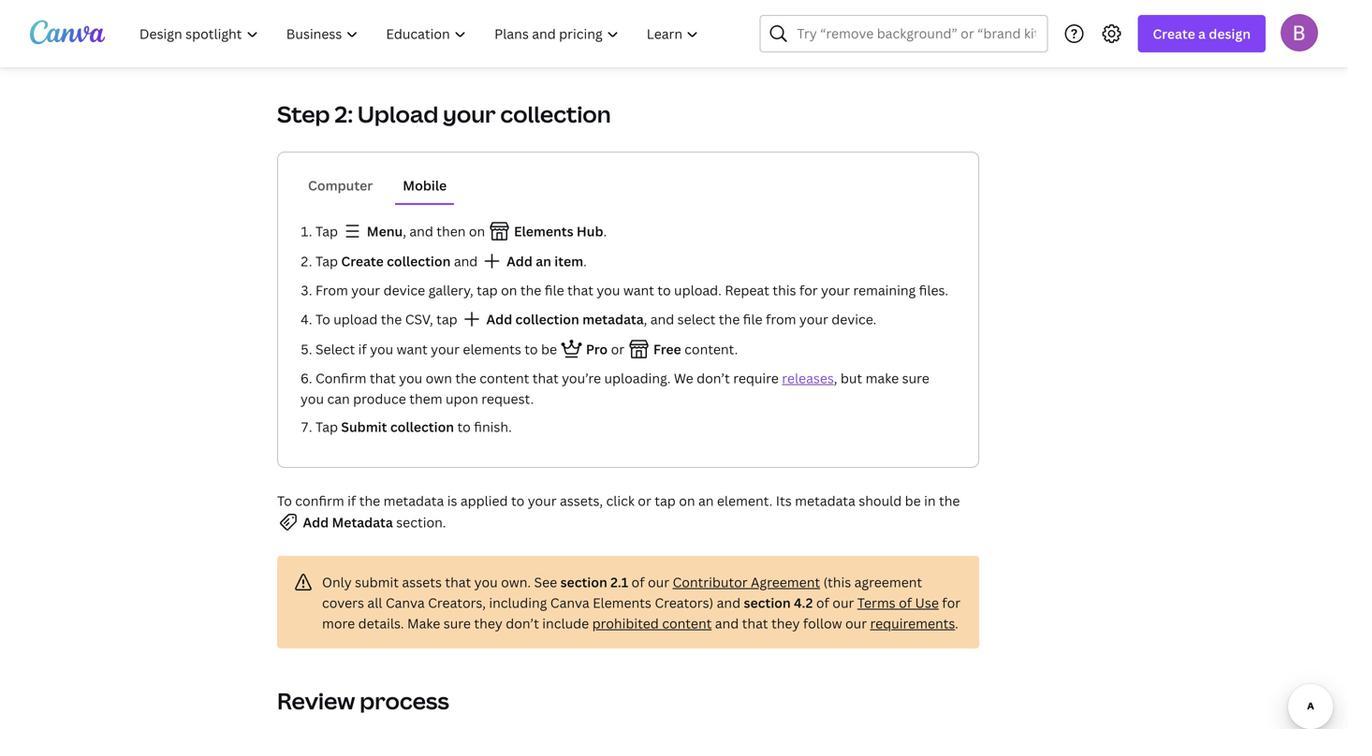 Task type: describe. For each thing, give the bounding box(es) containing it.
that left you're in the bottom left of the page
[[533, 370, 559, 387]]

tap for tap
[[316, 222, 341, 240]]

section 4.2 of our terms of use
[[744, 594, 939, 612]]

files.
[[919, 281, 949, 299]]

that down "contributor agreement" link
[[742, 615, 769, 633]]

step 2: upload your collection
[[277, 99, 611, 129]]

tap for tap submit collection to finish.
[[316, 418, 338, 436]]

your up upload
[[351, 281, 380, 299]]

1 vertical spatial an
[[699, 492, 714, 510]]

remaining
[[854, 281, 916, 299]]

mobile
[[403, 177, 447, 194]]

that up creators, at bottom left
[[445, 574, 471, 591]]

add metadata section.
[[303, 514, 446, 532]]

should
[[859, 492, 902, 510]]

2:
[[335, 99, 353, 129]]

assets
[[402, 574, 442, 591]]

a
[[1199, 25, 1206, 43]]

submit
[[355, 574, 399, 591]]

for more details. make sure they don't include
[[322, 594, 961, 633]]

0 horizontal spatial content
[[480, 370, 530, 387]]

0 horizontal spatial section
[[561, 574, 608, 591]]

your right from
[[800, 310, 829, 328]]

1 horizontal spatial metadata
[[583, 310, 644, 328]]

the up upon
[[456, 370, 477, 387]]

request.
[[482, 390, 534, 408]]

but
[[841, 370, 863, 387]]

tap create collection and
[[316, 252, 481, 270]]

create inside dropdown button
[[1153, 25, 1196, 43]]

0 horizontal spatial metadata
[[384, 492, 444, 510]]

confirm
[[316, 370, 367, 387]]

metadata
[[332, 514, 393, 532]]

2 canva from the left
[[551, 594, 590, 612]]

see
[[534, 574, 557, 591]]

1 vertical spatial or
[[638, 492, 652, 510]]

releases link
[[782, 370, 834, 387]]

to left upload.
[[658, 281, 671, 299]]

1 vertical spatial content
[[662, 615, 712, 633]]

they inside for more details. make sure they don't include
[[474, 615, 503, 633]]

0 horizontal spatial create
[[341, 252, 384, 270]]

menu
[[364, 222, 403, 240]]

1 horizontal spatial of
[[817, 594, 830, 612]]

1 vertical spatial ,
[[644, 310, 648, 328]]

device
[[384, 281, 425, 299]]

0 vertical spatial don't
[[697, 370, 730, 387]]

your up own
[[431, 340, 460, 358]]

file for from
[[743, 310, 763, 328]]

applied
[[461, 492, 508, 510]]

use
[[916, 594, 939, 612]]

them
[[410, 390, 443, 408]]

we
[[674, 370, 694, 387]]

2 vertical spatial on
[[679, 492, 695, 510]]

then
[[437, 222, 466, 240]]

0 vertical spatial on
[[469, 222, 485, 240]]

don't inside for more details. make sure they don't include
[[506, 615, 539, 633]]

your left assets,
[[528, 492, 557, 510]]

to for to confirm if the metadata is applied to your assets, click or tap on an element. its metadata should be in the
[[277, 492, 292, 510]]

details.
[[358, 615, 404, 633]]

0 horizontal spatial or
[[608, 340, 628, 358]]

1 vertical spatial .
[[584, 252, 587, 270]]

tap submit collection to finish.
[[316, 418, 512, 436]]

assets,
[[560, 492, 603, 510]]

1 vertical spatial want
[[397, 340, 428, 358]]

to right elements
[[525, 340, 538, 358]]

submit
[[341, 418, 387, 436]]

from your device gallery, tap on the file that you want to upload. repeat this for your remaining files.
[[316, 281, 949, 299]]

content.
[[682, 340, 738, 358]]

all
[[368, 594, 383, 612]]

including
[[489, 594, 547, 612]]

(this
[[824, 574, 852, 591]]

0 vertical spatial our
[[648, 574, 670, 591]]

make
[[407, 615, 441, 633]]

upload.
[[674, 281, 722, 299]]

to confirm if the metadata is applied to your assets, click or tap on an element. its metadata should be in the
[[277, 492, 960, 510]]

0 vertical spatial elements
[[514, 222, 574, 240]]

produce
[[353, 390, 406, 408]]

that down item
[[568, 281, 594, 299]]

follow
[[803, 615, 843, 633]]

requirements
[[871, 615, 956, 633]]

2 horizontal spatial metadata
[[795, 492, 856, 510]]

from
[[316, 281, 348, 299]]

design
[[1209, 25, 1251, 43]]

uploading.
[[605, 370, 671, 387]]

finish.
[[474, 418, 512, 436]]

agreement
[[751, 574, 821, 591]]

covers
[[322, 594, 364, 612]]

sure inside , but make sure you can produce them upon request.
[[903, 370, 930, 387]]

4.2
[[794, 594, 813, 612]]

upload
[[334, 310, 378, 328]]

own.
[[501, 574, 531, 591]]

review process
[[277, 686, 449, 717]]

own
[[426, 370, 452, 387]]

you down to upload the csv, tap in the top of the page
[[370, 340, 394, 358]]

and inside (this agreement covers all canva creators, including canva elements creators) and
[[717, 594, 741, 612]]

confirm
[[295, 492, 344, 510]]

the up add metadata section.
[[359, 492, 380, 510]]

(this agreement covers all canva creators, including canva elements creators) and
[[322, 574, 923, 612]]

add collection metadata , and select the file from your device.
[[487, 310, 877, 328]]

elements hub
[[511, 222, 604, 240]]

agreement
[[855, 574, 923, 591]]

2 they from the left
[[772, 615, 800, 633]]

make
[[866, 370, 899, 387]]

step
[[277, 99, 330, 129]]

to for to upload the csv, tap
[[316, 310, 330, 328]]

prohibited content and that they follow our requirements .
[[593, 615, 959, 633]]

0 vertical spatial if
[[358, 340, 367, 358]]

2 horizontal spatial of
[[899, 594, 912, 612]]

upon
[[446, 390, 479, 408]]



Task type: locate. For each thing, give the bounding box(es) containing it.
Try "remove background" or "brand kit" search field
[[797, 16, 1036, 52]]

tap down computer
[[316, 222, 341, 240]]

create
[[1153, 25, 1196, 43], [341, 252, 384, 270]]

create down menu
[[341, 252, 384, 270]]

1 horizontal spatial if
[[358, 340, 367, 358]]

don't down 'content.'
[[697, 370, 730, 387]]

content up request.
[[480, 370, 530, 387]]

2 horizontal spatial .
[[956, 615, 959, 633]]

1 vertical spatial our
[[833, 594, 855, 612]]

create a design button
[[1138, 15, 1266, 52]]

1 vertical spatial add
[[487, 310, 513, 328]]

an left element.
[[699, 492, 714, 510]]

to left confirm
[[277, 492, 292, 510]]

1 vertical spatial file
[[743, 310, 763, 328]]

in
[[925, 492, 936, 510]]

0 vertical spatial add
[[507, 252, 533, 270]]

0 horizontal spatial be
[[541, 340, 557, 358]]

file left from
[[743, 310, 763, 328]]

require
[[734, 370, 779, 387]]

0 horizontal spatial to
[[277, 492, 292, 510]]

0 vertical spatial create
[[1153, 25, 1196, 43]]

terms
[[858, 594, 896, 612]]

top level navigation element
[[127, 15, 715, 52]]

of right 2.1 at the bottom left of the page
[[632, 574, 645, 591]]

to
[[316, 310, 330, 328], [277, 492, 292, 510]]

review
[[277, 686, 355, 717]]

tap right click
[[655, 492, 676, 510]]

1 horizontal spatial content
[[662, 615, 712, 633]]

from
[[766, 310, 797, 328]]

and down contributor
[[715, 615, 739, 633]]

add for add an item .
[[507, 252, 533, 270]]

the
[[521, 281, 542, 299], [381, 310, 402, 328], [719, 310, 740, 328], [456, 370, 477, 387], [359, 492, 380, 510], [939, 492, 960, 510]]

0 vertical spatial want
[[624, 281, 655, 299]]

0 horizontal spatial for
[[800, 281, 818, 299]]

0 vertical spatial file
[[545, 281, 564, 299]]

.
[[604, 222, 607, 240], [584, 252, 587, 270], [956, 615, 959, 633]]

1 vertical spatial section
[[744, 594, 791, 612]]

you up pro
[[597, 281, 620, 299]]

computer button
[[301, 168, 381, 203]]

can
[[327, 390, 350, 408]]

confirm that you own the content that you're uploading. we don't require releases
[[316, 370, 834, 387]]

1 horizontal spatial want
[[624, 281, 655, 299]]

on down add an item .
[[501, 281, 517, 299]]

0 horizontal spatial if
[[348, 492, 356, 510]]

csv,
[[405, 310, 433, 328]]

be up the confirm that you own the content that you're uploading. we don't require releases
[[541, 340, 557, 358]]

content
[[480, 370, 530, 387], [662, 615, 712, 633]]

that up produce
[[370, 370, 396, 387]]

0 horizontal spatial file
[[545, 281, 564, 299]]

the left 'csv,' on the top left of page
[[381, 310, 402, 328]]

your right upload
[[443, 99, 496, 129]]

metadata down from your device gallery, tap on the file that you want to upload. repeat this for your remaining files.
[[583, 310, 644, 328]]

1 they from the left
[[474, 615, 503, 633]]

you
[[597, 281, 620, 299], [370, 340, 394, 358], [399, 370, 423, 387], [301, 390, 324, 408], [475, 574, 498, 591]]

0 horizontal spatial tap
[[437, 310, 458, 328]]

1 vertical spatial on
[[501, 281, 517, 299]]

1 horizontal spatial sure
[[903, 370, 930, 387]]

1 horizontal spatial be
[[905, 492, 921, 510]]

1 vertical spatial sure
[[444, 615, 471, 633]]

tap right 'csv,' on the top left of page
[[437, 310, 458, 328]]

don't
[[697, 370, 730, 387], [506, 615, 539, 633]]

for right this
[[800, 281, 818, 299]]

0 horizontal spatial an
[[536, 252, 552, 270]]

if right select
[[358, 340, 367, 358]]

0 horizontal spatial want
[[397, 340, 428, 358]]

1 vertical spatial create
[[341, 252, 384, 270]]

pro
[[583, 340, 608, 358]]

2 vertical spatial .
[[956, 615, 959, 633]]

0 vertical spatial or
[[608, 340, 628, 358]]

be
[[541, 340, 557, 358], [905, 492, 921, 510]]

of left use
[[899, 594, 912, 612]]

,
[[403, 222, 406, 240], [644, 310, 648, 328], [834, 370, 838, 387]]

0 horizontal spatial they
[[474, 615, 503, 633]]

its
[[776, 492, 792, 510]]

canva down only submit assets that you own. see section 2.1 of our contributor agreement
[[551, 594, 590, 612]]

of
[[632, 574, 645, 591], [817, 594, 830, 612], [899, 594, 912, 612]]

want down 'csv,' on the top left of page
[[397, 340, 428, 358]]

0 horizontal spatial sure
[[444, 615, 471, 633]]

want
[[624, 281, 655, 299], [397, 340, 428, 358]]

file
[[545, 281, 564, 299], [743, 310, 763, 328]]

add down "elements hub"
[[507, 252, 533, 270]]

1 horizontal spatial tap
[[477, 281, 498, 299]]

is
[[447, 492, 457, 510]]

add up elements
[[487, 310, 513, 328]]

1 tap from the top
[[316, 222, 341, 240]]

your up the device.
[[821, 281, 850, 299]]

1 vertical spatial for
[[943, 594, 961, 612]]

more
[[322, 615, 355, 633]]

the right select
[[719, 310, 740, 328]]

create a design
[[1153, 25, 1251, 43]]

tap
[[316, 222, 341, 240], [316, 252, 338, 270], [316, 418, 338, 436]]

1 horizontal spatial on
[[501, 281, 517, 299]]

0 vertical spatial tap
[[316, 222, 341, 240]]

0 horizontal spatial canva
[[386, 594, 425, 612]]

elements inside (this agreement covers all canva creators, including canva elements creators) and
[[593, 594, 652, 612]]

1 horizontal spatial file
[[743, 310, 763, 328]]

3 tap from the top
[[316, 418, 338, 436]]

, down from your device gallery, tap on the file that you want to upload. repeat this for your remaining files.
[[644, 310, 648, 328]]

, inside , but make sure you can produce them upon request.
[[834, 370, 838, 387]]

be left in
[[905, 492, 921, 510]]

1 vertical spatial tap
[[316, 252, 338, 270]]

1 horizontal spatial section
[[744, 594, 791, 612]]

on left element.
[[679, 492, 695, 510]]

, left but
[[834, 370, 838, 387]]

1 horizontal spatial elements
[[593, 594, 652, 612]]

to down from
[[316, 310, 330, 328]]

0 horizontal spatial elements
[[514, 222, 574, 240]]

for inside for more details. make sure they don't include
[[943, 594, 961, 612]]

to right applied
[[511, 492, 525, 510]]

2 vertical spatial our
[[846, 615, 867, 633]]

elements up add an item .
[[514, 222, 574, 240]]

0 vertical spatial for
[[800, 281, 818, 299]]

they down '4.2'
[[772, 615, 800, 633]]

metadata right "its"
[[795, 492, 856, 510]]

1 vertical spatial don't
[[506, 615, 539, 633]]

1 horizontal spatial canva
[[551, 594, 590, 612]]

sure down creators, at bottom left
[[444, 615, 471, 633]]

you're
[[562, 370, 601, 387]]

don't down including
[[506, 615, 539, 633]]

tap for csv,
[[437, 310, 458, 328]]

you left own.
[[475, 574, 498, 591]]

1 horizontal spatial for
[[943, 594, 961, 612]]

1 horizontal spatial they
[[772, 615, 800, 633]]

tap for tap create collection and
[[316, 252, 338, 270]]

2 vertical spatial tap
[[316, 418, 338, 436]]

select if you want your elements to be
[[316, 340, 561, 358]]

repeat
[[725, 281, 770, 299]]

0 vertical spatial ,
[[403, 222, 406, 240]]

1 vertical spatial to
[[277, 492, 292, 510]]

our down (this
[[833, 594, 855, 612]]

sure inside for more details. make sure they don't include
[[444, 615, 471, 633]]

if up metadata
[[348, 492, 356, 510]]

hub
[[577, 222, 604, 240]]

and
[[410, 222, 434, 240], [454, 252, 478, 270], [651, 310, 675, 328], [717, 594, 741, 612], [715, 615, 739, 633]]

and down "contributor agreement" link
[[717, 594, 741, 612]]

and up free
[[651, 310, 675, 328]]

section.
[[396, 514, 446, 532]]

to down upon
[[458, 418, 471, 436]]

0 vertical spatial content
[[480, 370, 530, 387]]

, for confirm that you own the content that you're uploading. we don't require
[[834, 370, 838, 387]]

1 vertical spatial elements
[[593, 594, 652, 612]]

2 tap from the top
[[316, 252, 338, 270]]

they down including
[[474, 615, 503, 633]]

0 horizontal spatial of
[[632, 574, 645, 591]]

our down section 4.2 of our terms of use
[[846, 615, 867, 633]]

only submit assets that you own. see section 2.1 of our contributor agreement
[[322, 574, 821, 591]]

prohibited content link
[[593, 615, 712, 633]]

select
[[316, 340, 355, 358]]

0 vertical spatial tap
[[477, 281, 498, 299]]

prohibited
[[593, 615, 659, 633]]

and left then
[[410, 222, 434, 240]]

include
[[543, 615, 589, 633]]

1 vertical spatial if
[[348, 492, 356, 510]]

add an item .
[[507, 252, 587, 270]]

elements down 2.1 at the bottom left of the page
[[593, 594, 652, 612]]

click
[[606, 492, 635, 510]]

0 vertical spatial sure
[[903, 370, 930, 387]]

create left a
[[1153, 25, 1196, 43]]

free
[[651, 340, 682, 358]]

contributor
[[673, 574, 748, 591]]

1 horizontal spatial don't
[[697, 370, 730, 387]]

tap down can
[[316, 418, 338, 436]]

mobile button
[[396, 168, 454, 203]]

requirements link
[[871, 615, 956, 633]]

collection
[[501, 99, 611, 129], [387, 252, 451, 270], [516, 310, 580, 328], [390, 418, 454, 436]]

the right in
[[939, 492, 960, 510]]

0 vertical spatial an
[[536, 252, 552, 270]]

the down add an item .
[[521, 281, 542, 299]]

1 horizontal spatial an
[[699, 492, 714, 510]]

you inside , but make sure you can produce them upon request.
[[301, 390, 324, 408]]

1 vertical spatial be
[[905, 492, 921, 510]]

this
[[773, 281, 797, 299]]

bob builder image
[[1281, 14, 1319, 51]]

0 vertical spatial be
[[541, 340, 557, 358]]

for right use
[[943, 594, 961, 612]]

section left 2.1 at the bottom left of the page
[[561, 574, 608, 591]]

for
[[800, 281, 818, 299], [943, 594, 961, 612]]

1 canva from the left
[[386, 594, 425, 612]]

0 vertical spatial to
[[316, 310, 330, 328]]

0 horizontal spatial ,
[[403, 222, 406, 240]]

1 horizontal spatial .
[[604, 222, 607, 240]]

on
[[469, 222, 485, 240], [501, 281, 517, 299], [679, 492, 695, 510]]

add for add metadata section.
[[303, 514, 329, 532]]

terms of use link
[[858, 594, 939, 612]]

2 vertical spatial tap
[[655, 492, 676, 510]]

or up uploading.
[[608, 340, 628, 358]]

1 horizontal spatial ,
[[644, 310, 648, 328]]

to
[[658, 281, 671, 299], [525, 340, 538, 358], [458, 418, 471, 436], [511, 492, 525, 510]]

1 horizontal spatial create
[[1153, 25, 1196, 43]]

our up the creators)
[[648, 574, 670, 591]]

content down the creators)
[[662, 615, 712, 633]]

tap up from
[[316, 252, 338, 270]]

section up the prohibited content and that they follow our requirements .
[[744, 594, 791, 612]]

tap right gallery,
[[477, 281, 498, 299]]

2.1
[[611, 574, 629, 591]]

elements
[[463, 340, 522, 358]]

add down confirm
[[303, 514, 329, 532]]

file down add an item .
[[545, 281, 564, 299]]

canva down assets
[[386, 594, 425, 612]]

device.
[[832, 310, 877, 328]]

and up gallery,
[[454, 252, 478, 270]]

sure right make
[[903, 370, 930, 387]]

, up tap create collection and
[[403, 222, 406, 240]]

2 vertical spatial add
[[303, 514, 329, 532]]

2 horizontal spatial tap
[[655, 492, 676, 510]]

file for that
[[545, 281, 564, 299]]

, for tap
[[403, 222, 406, 240]]

process
[[360, 686, 449, 717]]

tap for gallery,
[[477, 281, 498, 299]]

contributor agreement link
[[673, 574, 821, 591]]

you up them
[[399, 370, 423, 387]]

creators)
[[655, 594, 714, 612]]

0 horizontal spatial don't
[[506, 615, 539, 633]]

element.
[[717, 492, 773, 510]]

of right '4.2'
[[817, 594, 830, 612]]

want up add collection metadata , and select the file from your device.
[[624, 281, 655, 299]]

2 vertical spatial ,
[[834, 370, 838, 387]]

1 horizontal spatial to
[[316, 310, 330, 328]]

1 horizontal spatial or
[[638, 492, 652, 510]]

2 horizontal spatial on
[[679, 492, 695, 510]]

0 vertical spatial section
[[561, 574, 608, 591]]

2 horizontal spatial ,
[[834, 370, 838, 387]]

add for add collection metadata , and select the file from your device.
[[487, 310, 513, 328]]

to upload the csv, tap
[[316, 310, 461, 328]]

1 vertical spatial tap
[[437, 310, 458, 328]]

select
[[678, 310, 716, 328]]

0 vertical spatial .
[[604, 222, 607, 240]]

, but make sure you can produce them upon request.
[[301, 370, 930, 408]]

releases
[[782, 370, 834, 387]]

on right then
[[469, 222, 485, 240]]

0 horizontal spatial .
[[584, 252, 587, 270]]

metadata up section. in the left of the page
[[384, 492, 444, 510]]

elements
[[514, 222, 574, 240], [593, 594, 652, 612]]

0 horizontal spatial on
[[469, 222, 485, 240]]

you left can
[[301, 390, 324, 408]]

item
[[555, 252, 584, 270]]

or right click
[[638, 492, 652, 510]]

an left item
[[536, 252, 552, 270]]

tap
[[477, 281, 498, 299], [437, 310, 458, 328], [655, 492, 676, 510]]



Task type: vqa. For each thing, say whether or not it's contained in the screenshot.
search field
no



